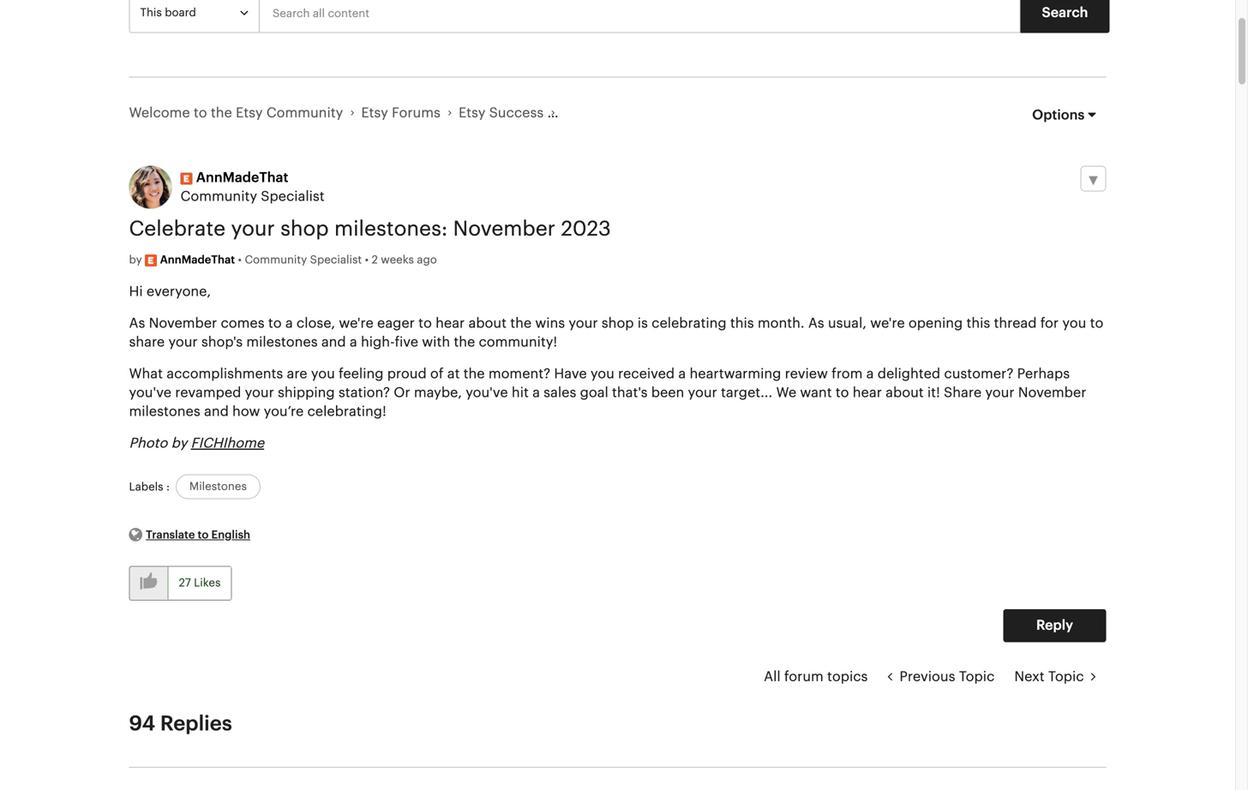 Task type: describe. For each thing, give the bounding box(es) containing it.
shop inside as november comes to a close, we're eager to hear about the wins your shop is celebrating this month. as usual, we're opening this thread for you to share your shop's milestones and a high-five with the community!
[[602, 317, 634, 330]]

annmadethat for community specialist icon annmadethat link
[[160, 255, 235, 266]]

a left close,
[[285, 317, 293, 330]]

about inside what accomplishments are you feeling proud of at the moment? have you received a heartwarming review from a delighted customer? perhaps you've revamped your shipping station? or maybe, you've hit a sales goal that's been your target... we want to hear about it! share your november milestones and how you're celebrating!
[[886, 386, 924, 400]]

your right share
[[168, 336, 198, 349]]

target...
[[721, 386, 773, 400]]

to inside what accomplishments are you feeling proud of at the moment? have you received a heartwarming review from a delighted customer? perhaps you've revamped your shipping station? or maybe, you've hit a sales goal that's been your target... we want to hear about it! share your november milestones and how you're celebrating!
[[836, 386, 849, 400]]

and inside what accomplishments are you feeling proud of at the moment? have you received a heartwarming review from a delighted customer? perhaps you've revamped your shipping station? or maybe, you've hit a sales goal that's been your target... we want to hear about it! share your november milestones and how you're celebrating!
[[204, 405, 229, 419]]

perhaps
[[1018, 367, 1070, 381]]

1 vertical spatial community specialist
[[245, 255, 365, 266]]

you inside as november comes to a close, we're eager to hear about the wins your shop is celebrating this month. as usual, we're opening this thread for you to share your shop's milestones and a high-five with the community!
[[1063, 317, 1087, 330]]

share
[[129, 336, 165, 349]]

etsy forums link
[[361, 106, 441, 120]]

shipping
[[278, 386, 335, 400]]

reply
[[1037, 619, 1074, 633]]

0 vertical spatial specialist
[[261, 190, 325, 204]]

what
[[129, 367, 163, 381]]

etsy forums
[[361, 106, 441, 120]]

want
[[800, 386, 832, 400]]

1 vertical spatial specialist
[[310, 255, 362, 266]]

annmadethat for annmadethat link corresponding to community specialist image
[[196, 171, 289, 185]]

fichihome link
[[191, 437, 264, 450]]

hit
[[512, 386, 529, 400]]

translate to english
[[146, 530, 250, 541]]

milestones
[[189, 481, 247, 493]]

1 etsy from the left
[[236, 106, 263, 120]]

next
[[1015, 671, 1045, 684]]

been
[[652, 386, 685, 400]]

five
[[395, 336, 419, 349]]

how
[[232, 405, 260, 419]]

review
[[785, 367, 828, 381]]

a left high-
[[350, 336, 357, 349]]

1 vertical spatial community
[[181, 190, 257, 204]]

previous topic
[[900, 671, 995, 684]]

success
[[489, 106, 544, 120]]

a up been
[[679, 367, 686, 381]]

0 vertical spatial november
[[453, 219, 556, 240]]

month.
[[758, 317, 805, 330]]

community specialist image
[[145, 255, 157, 267]]

to inside translate to english link
[[198, 530, 209, 541]]

with
[[422, 336, 450, 349]]

2023
[[561, 219, 611, 240]]

ago
[[417, 255, 437, 266]]

welcome
[[129, 106, 190, 120]]

etsy success
[[459, 106, 544, 120]]

1 you've from the left
[[129, 386, 172, 400]]

2
[[372, 255, 378, 266]]

2 you've from the left
[[466, 386, 508, 400]]

at
[[447, 367, 460, 381]]

etsy for etsy success
[[459, 106, 486, 120]]

a right the hit on the left of page
[[533, 386, 540, 400]]

accomplishments
[[167, 367, 283, 381]]

or
[[394, 386, 410, 400]]

fichihome
[[191, 437, 264, 450]]

milestones:
[[334, 219, 448, 240]]

from
[[832, 367, 863, 381]]

options button
[[1022, 99, 1107, 131]]

your right been
[[688, 386, 718, 400]]

forum
[[785, 671, 824, 684]]

close,
[[297, 317, 335, 330]]

delighted
[[878, 367, 941, 381]]

share
[[944, 386, 982, 400]]

it!
[[928, 386, 941, 400]]

reply link
[[1004, 610, 1107, 643]]

hear inside what accomplishments are you feeling proud of at the moment? have you received a heartwarming review from a delighted customer? perhaps you've revamped your shipping station? or maybe, you've hit a sales goal that's been your target... we want to hear about it! share your november milestones and how you're celebrating!
[[853, 386, 882, 400]]

usual,
[[828, 317, 867, 330]]

thread
[[994, 317, 1037, 330]]

likes
[[194, 578, 221, 589]]

1 this from the left
[[731, 317, 754, 330]]

the up community!
[[510, 317, 532, 330]]

celebrating
[[652, 317, 727, 330]]

community specialist image
[[181, 173, 193, 185]]

shop's
[[201, 336, 243, 349]]

0 horizontal spatial by
[[129, 255, 142, 266]]

labels
[[129, 482, 166, 493]]

we
[[776, 386, 797, 400]]

for
[[1041, 317, 1059, 330]]

previous
[[900, 671, 956, 684]]

1 horizontal spatial by
[[171, 437, 187, 450]]

that's
[[612, 386, 648, 400]]

revamped
[[175, 386, 241, 400]]

annmadethat image
[[129, 166, 172, 209]]

what accomplishments are you feeling proud of at the moment? have you received a heartwarming review from a delighted customer? perhaps you've revamped your shipping station? or maybe, you've hit a sales goal that's been your target... we want to hear about it! share your november milestones and how you're celebrating!
[[129, 367, 1087, 419]]

station?
[[339, 386, 390, 400]]

all forum topics
[[764, 671, 868, 684]]

hi everyone,
[[129, 285, 211, 299]]

weeks
[[381, 255, 414, 266]]

feeling
[[339, 367, 384, 381]]

the right welcome
[[211, 106, 232, 120]]

opening
[[909, 317, 963, 330]]

milestones inside as november comes to a close, we're eager to hear about the wins your shop is celebrating this month. as usual, we're opening this thread for you to share your shop's milestones and a high-five with the community!
[[246, 336, 318, 349]]

as november comes to a close, we're eager to hear about the wins your shop is celebrating this month. as usual, we're opening this thread for you to share your shop's milestones and a high-five with the community!
[[129, 317, 1104, 349]]

community!
[[479, 336, 558, 349]]

are
[[287, 367, 308, 381]]

heartwarming
[[690, 367, 782, 381]]

celebrating!
[[307, 405, 387, 419]]

1 we're from the left
[[339, 317, 374, 330]]

labels heading
[[129, 474, 170, 500]]

community inside list
[[266, 106, 343, 120]]



Task type: vqa. For each thing, say whether or not it's contained in the screenshot.
Seeker
no



Task type: locate. For each thing, give the bounding box(es) containing it.
0 vertical spatial milestones
[[246, 336, 318, 349]]

forums
[[392, 106, 441, 120]]

topic
[[959, 671, 995, 684], [1049, 671, 1084, 684]]

1 horizontal spatial shop
[[602, 317, 634, 330]]

0 vertical spatial hear
[[436, 317, 465, 330]]

you up goal
[[591, 367, 615, 381]]

goal
[[580, 386, 609, 400]]

is
[[638, 317, 648, 330]]

moment?
[[489, 367, 551, 381]]

of
[[430, 367, 444, 381]]

all
[[764, 671, 781, 684]]

etsy success link
[[459, 106, 544, 120]]

1 vertical spatial november
[[149, 317, 217, 330]]

hear
[[436, 317, 465, 330], [853, 386, 882, 400]]

community specialist
[[181, 190, 325, 204], [245, 255, 365, 266]]

as left usual,
[[809, 317, 825, 330]]

0 vertical spatial about
[[469, 317, 507, 330]]

94
[[129, 714, 155, 735]]

by left community specialist icon
[[129, 255, 142, 266]]

proud
[[387, 367, 427, 381]]

0 horizontal spatial we're
[[339, 317, 374, 330]]

hi
[[129, 285, 143, 299]]

specialist left the 2
[[310, 255, 362, 266]]

everyone,
[[147, 285, 211, 299]]

your up how
[[245, 386, 274, 400]]

3 etsy from the left
[[459, 106, 486, 120]]

0 vertical spatial annmadethat link
[[196, 169, 289, 187]]

1 vertical spatial shop
[[602, 317, 634, 330]]

you've left the hit on the left of page
[[466, 386, 508, 400]]

2 vertical spatial november
[[1019, 386, 1087, 400]]

list
[[129, 78, 883, 149]]

received
[[618, 367, 675, 381]]

by right photo
[[171, 437, 187, 450]]

you're
[[264, 405, 304, 419]]

milestones inside what accomplishments are you feeling proud of at the moment? have you received a heartwarming review from a delighted customer? perhaps you've revamped your shipping station? or maybe, you've hit a sales goal that's been your target... we want to hear about it! share your november milestones and how you're celebrating!
[[129, 405, 200, 419]]

1 horizontal spatial you've
[[466, 386, 508, 400]]

eager
[[377, 317, 415, 330]]

annmadethat right community specialist image
[[196, 171, 289, 185]]

next topic
[[1015, 671, 1084, 684]]

2 horizontal spatial you
[[1063, 317, 1087, 330]]

about down "delighted"
[[886, 386, 924, 400]]

1 horizontal spatial you
[[591, 367, 615, 381]]

sales
[[544, 386, 577, 400]]

we're
[[339, 317, 374, 330], [871, 317, 905, 330]]

1 vertical spatial about
[[886, 386, 924, 400]]

milestones link
[[189, 478, 247, 496]]

milestones up 'are'
[[246, 336, 318, 349]]

to right comes
[[268, 317, 282, 330]]

high-
[[361, 336, 395, 349]]

1 horizontal spatial hear
[[853, 386, 882, 400]]

a right from
[[867, 367, 874, 381]]

topic right previous
[[959, 671, 995, 684]]

1 vertical spatial by
[[171, 437, 187, 450]]

we're up high-
[[339, 317, 374, 330]]

your
[[231, 219, 275, 240], [569, 317, 598, 330], [168, 336, 198, 349], [245, 386, 274, 400], [688, 386, 718, 400], [986, 386, 1015, 400]]

topic for previous topic
[[959, 671, 995, 684]]

1 vertical spatial milestones
[[129, 405, 200, 419]]

0 horizontal spatial and
[[204, 405, 229, 419]]

annmadethat down celebrate
[[160, 255, 235, 266]]

next topic link
[[1005, 661, 1107, 694]]

this left month. on the top of page
[[731, 317, 754, 330]]

0 horizontal spatial november
[[149, 317, 217, 330]]

maybe,
[[414, 386, 462, 400]]

community specialist up close,
[[245, 255, 365, 266]]

1 as from the left
[[129, 317, 145, 330]]

2 etsy from the left
[[361, 106, 388, 120]]

specialist
[[261, 190, 325, 204], [310, 255, 362, 266]]

1 vertical spatial annmadethat
[[160, 255, 235, 266]]

2 topic from the left
[[1049, 671, 1084, 684]]

about up community!
[[469, 317, 507, 330]]

2 as from the left
[[809, 317, 825, 330]]

0 vertical spatial community
[[266, 106, 343, 120]]

as up share
[[129, 317, 145, 330]]

translate to english link
[[146, 528, 250, 541]]

the right with
[[454, 336, 475, 349]]

0 vertical spatial and
[[321, 336, 346, 349]]

and down revamped
[[204, 405, 229, 419]]

community specialist down community specialist image
[[181, 190, 325, 204]]

translate
[[146, 530, 195, 541]]

0 vertical spatial by
[[129, 255, 142, 266]]

2 horizontal spatial november
[[1019, 386, 1087, 400]]

you
[[1063, 317, 1087, 330], [311, 367, 335, 381], [591, 367, 615, 381]]

1 vertical spatial hear
[[853, 386, 882, 400]]

comes
[[221, 317, 265, 330]]

annmadethat link for community specialist icon
[[160, 251, 235, 270]]

annmadethat link right community specialist image
[[196, 169, 289, 187]]

0 horizontal spatial shop
[[280, 219, 329, 240]]

replies
[[160, 714, 232, 735]]

celebrate your shop milestones: november 2023
[[129, 219, 611, 240]]

1 horizontal spatial topic
[[1049, 671, 1084, 684]]

1 topic from the left
[[959, 671, 995, 684]]

november inside as november comes to a close, we're eager to hear about the wins your shop is celebrating this month. as usual, we're opening this thread for you to share your shop's milestones and a high-five with the community!
[[149, 317, 217, 330]]

1 horizontal spatial and
[[321, 336, 346, 349]]

photo by fichihome
[[129, 437, 264, 450]]

hear inside as november comes to a close, we're eager to hear about the wins your shop is celebrating this month. as usual, we're opening this thread for you to share your shop's milestones and a high-five with the community!
[[436, 317, 465, 330]]

november
[[453, 219, 556, 240], [149, 317, 217, 330], [1019, 386, 1087, 400]]

0 horizontal spatial this
[[731, 317, 754, 330]]

0 horizontal spatial hear
[[436, 317, 465, 330]]

1 horizontal spatial this
[[967, 317, 991, 330]]

0 vertical spatial shop
[[280, 219, 329, 240]]

topic right the next
[[1049, 671, 1084, 684]]

you up "shipping"
[[311, 367, 335, 381]]

you right for
[[1063, 317, 1087, 330]]

all forum topics link
[[754, 661, 879, 694]]

0 horizontal spatial you
[[311, 367, 335, 381]]

27
[[179, 578, 191, 589]]

topics
[[828, 671, 868, 684]]

to left english
[[198, 530, 209, 541]]

to up with
[[419, 317, 432, 330]]

your down customer?
[[986, 386, 1015, 400]]

2 this from the left
[[967, 317, 991, 330]]

options
[[1033, 108, 1085, 122]]

customer?
[[945, 367, 1014, 381]]

photo
[[129, 437, 168, 450]]

0 horizontal spatial topic
[[959, 671, 995, 684]]

topic for next topic
[[1049, 671, 1084, 684]]

welcome to the etsy community
[[129, 106, 343, 120]]

hear down from
[[853, 386, 882, 400]]

a
[[285, 317, 293, 330], [350, 336, 357, 349], [679, 367, 686, 381], [867, 367, 874, 381], [533, 386, 540, 400]]

november down "everyone,"
[[149, 317, 217, 330]]

list containing welcome to the etsy community
[[129, 78, 883, 149]]

shop
[[280, 219, 329, 240], [602, 317, 634, 330]]

this
[[731, 317, 754, 330], [967, 317, 991, 330]]

27 likes
[[179, 578, 221, 589]]

None submit
[[1021, 0, 1110, 33]]

1 horizontal spatial about
[[886, 386, 924, 400]]

november inside what accomplishments are you feeling proud of at the moment? have you received a heartwarming review from a delighted customer? perhaps you've revamped your shipping station? or maybe, you've hit a sales goal that's been your target... we want to hear about it! share your november milestones and how you're celebrating!
[[1019, 386, 1087, 400]]

english
[[211, 530, 250, 541]]

hear up with
[[436, 317, 465, 330]]

the
[[211, 106, 232, 120], [510, 317, 532, 330], [454, 336, 475, 349], [464, 367, 485, 381]]

specialist up celebrate your shop milestones: november 2023 in the left of the page
[[261, 190, 325, 204]]

0 horizontal spatial you've
[[129, 386, 172, 400]]

to down from
[[836, 386, 849, 400]]

you've down what at left
[[129, 386, 172, 400]]

milestones
[[246, 336, 318, 349], [129, 405, 200, 419]]

november left 2023
[[453, 219, 556, 240]]

you've
[[129, 386, 172, 400], [466, 386, 508, 400]]

0 vertical spatial annmadethat
[[196, 171, 289, 185]]

your right wins at the left top of the page
[[569, 317, 598, 330]]

1 horizontal spatial milestones
[[246, 336, 318, 349]]

by
[[129, 255, 142, 266], [171, 437, 187, 450]]

to right for
[[1090, 317, 1104, 330]]

about inside as november comes to a close, we're eager to hear about the wins your shop is celebrating this month. as usual, we're opening this thread for you to share your shop's milestones and a high-five with the community!
[[469, 317, 507, 330]]

your right celebrate
[[231, 219, 275, 240]]

this left the thread
[[967, 317, 991, 330]]

november down perhaps
[[1019, 386, 1087, 400]]

0 horizontal spatial about
[[469, 317, 507, 330]]

welcome to the etsy community link
[[129, 106, 343, 120]]

celebrate
[[129, 219, 226, 240]]

94 replies
[[129, 714, 232, 735]]

wins
[[535, 317, 565, 330]]

the inside what accomplishments are you feeling proud of at the moment? have you received a heartwarming review from a delighted customer? perhaps you've revamped your shipping station? or maybe, you've hit a sales goal that's been your target... we want to hear about it! share your november milestones and how you're celebrating!
[[464, 367, 485, 381]]

annmadethat
[[196, 171, 289, 185], [160, 255, 235, 266]]

1 horizontal spatial etsy
[[361, 106, 388, 120]]

to right welcome
[[194, 106, 207, 120]]

Search text field
[[259, 0, 1021, 33]]

1 vertical spatial annmadethat link
[[160, 251, 235, 270]]

to
[[194, 106, 207, 120], [268, 317, 282, 330], [419, 317, 432, 330], [1090, 317, 1104, 330], [836, 386, 849, 400], [198, 530, 209, 541]]

1 horizontal spatial november
[[453, 219, 556, 240]]

previous topic link
[[878, 661, 1005, 694]]

0 vertical spatial community specialist
[[181, 190, 325, 204]]

and down close,
[[321, 336, 346, 349]]

we're right usual,
[[871, 317, 905, 330]]

and inside as november comes to a close, we're eager to hear about the wins your shop is celebrating this month. as usual, we're opening this thread for you to share your shop's milestones and a high-five with the community!
[[321, 336, 346, 349]]

0 horizontal spatial milestones
[[129, 405, 200, 419]]

2 we're from the left
[[871, 317, 905, 330]]

annmadethat link for community specialist image
[[196, 169, 289, 187]]

2 weeks ago
[[372, 255, 437, 266]]

2 vertical spatial community
[[245, 255, 307, 266]]

0 horizontal spatial as
[[129, 317, 145, 330]]

1 horizontal spatial as
[[809, 317, 825, 330]]

have
[[554, 367, 587, 381]]

2 horizontal spatial etsy
[[459, 106, 486, 120]]

the right 'at'
[[464, 367, 485, 381]]

milestones up photo
[[129, 405, 200, 419]]

0 horizontal spatial etsy
[[236, 106, 263, 120]]

annmadethat link down celebrate
[[160, 251, 235, 270]]

1 vertical spatial and
[[204, 405, 229, 419]]

1 horizontal spatial we're
[[871, 317, 905, 330]]

etsy for etsy forums
[[361, 106, 388, 120]]



